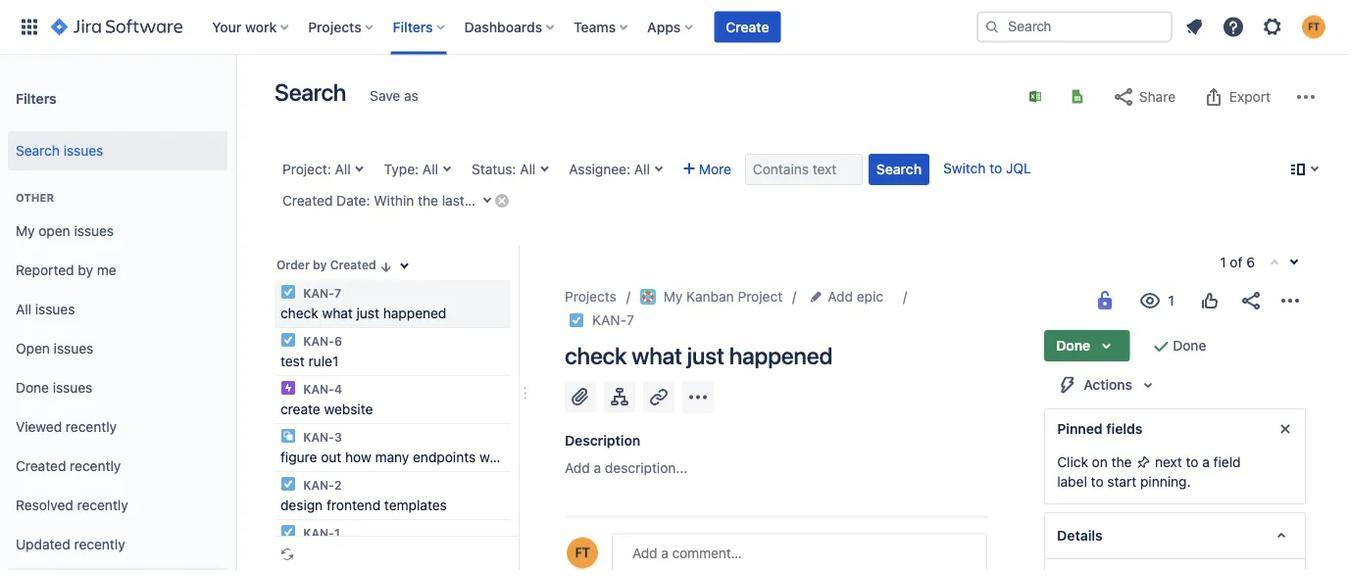 Task type: locate. For each thing, give the bounding box(es) containing it.
1 horizontal spatial what
[[632, 342, 683, 370]]

1 vertical spatial filters
[[16, 90, 57, 106]]

task image inside kan-1 link
[[281, 525, 296, 541]]

projects right work
[[308, 19, 362, 35]]

by
[[313, 258, 327, 272], [78, 263, 93, 279]]

0 horizontal spatial 4
[[334, 383, 342, 396]]

0 horizontal spatial 2
[[334, 479, 342, 492]]

need
[[501, 450, 533, 466]]

issues
[[63, 143, 103, 159], [74, 223, 114, 239], [35, 302, 75, 318], [54, 341, 93, 357], [53, 380, 93, 396]]

1 vertical spatial check
[[565, 342, 627, 370]]

filters up search issues
[[16, 90, 57, 106]]

task image up design
[[281, 477, 296, 492]]

kan- up create website
[[303, 383, 334, 396]]

0 horizontal spatial search
[[16, 143, 60, 159]]

search
[[275, 78, 346, 106], [16, 143, 60, 159], [877, 161, 922, 178]]

create button
[[714, 11, 781, 43]]

1 vertical spatial add
[[565, 461, 590, 477]]

2 horizontal spatial search
[[877, 161, 922, 178]]

resolved recently
[[16, 498, 128, 514]]

1 horizontal spatial search
[[275, 78, 346, 106]]

subtask image
[[281, 429, 296, 444]]

1 horizontal spatial to
[[1091, 474, 1104, 490]]

what up kan-6
[[322, 306, 353, 322]]

by for order
[[313, 258, 327, 272]]

settings image
[[1262, 15, 1285, 39]]

2 vertical spatial to
[[1091, 474, 1104, 490]]

1 horizontal spatial by
[[313, 258, 327, 272]]

just down small icon
[[357, 306, 380, 322]]

0 vertical spatial created
[[283, 193, 333, 209]]

to left jql
[[990, 160, 1003, 177]]

2 vertical spatial created
[[16, 459, 66, 475]]

1 vertical spatial projects
[[565, 289, 617, 305]]

0 horizontal spatial a
[[594, 461, 601, 477]]

1 horizontal spatial the
[[1112, 455, 1133, 471]]

search image
[[985, 19, 1001, 35]]

2 vertical spatial search
[[877, 161, 922, 178]]

kan-1
[[300, 527, 340, 541]]

created inside the other group
[[16, 459, 66, 475]]

2 up frontend
[[334, 479, 342, 492]]

your work
[[212, 19, 277, 35]]

just up add app image
[[687, 342, 725, 370]]

filters up "as"
[[393, 19, 433, 35]]

1 vertical spatial what
[[632, 342, 683, 370]]

just
[[357, 306, 380, 322], [687, 342, 725, 370]]

primary element
[[12, 0, 977, 54]]

done down vote options: no one has voted for this issue yet. image
[[1174, 338, 1207, 354]]

add a child issue image
[[608, 386, 632, 409]]

a left field
[[1203, 455, 1210, 471]]

save as
[[370, 88, 419, 104]]

recently down 'viewed recently' link
[[70, 459, 121, 475]]

0 vertical spatial add
[[828, 289, 853, 305]]

0 vertical spatial what
[[322, 306, 353, 322]]

kan- up out
[[303, 431, 334, 444]]

jira software image
[[51, 15, 183, 39], [51, 15, 183, 39]]

projects link
[[565, 285, 617, 309]]

kan- for website
[[303, 383, 334, 396]]

to down click on the
[[1091, 474, 1104, 490]]

save as button
[[360, 80, 429, 112]]

recently for created recently
[[70, 459, 121, 475]]

projects up "kan-7" link
[[565, 289, 617, 305]]

0 horizontal spatial done
[[16, 380, 49, 396]]

0 vertical spatial filters
[[393, 19, 433, 35]]

search up other
[[16, 143, 60, 159]]

figure
[[281, 450, 317, 466]]

issues inside "link"
[[74, 223, 114, 239]]

search left switch
[[877, 161, 922, 178]]

add app image
[[687, 386, 710, 410]]

more button
[[676, 154, 740, 185]]

check what just happened
[[281, 306, 447, 322], [565, 342, 833, 370]]

recently for viewed recently
[[66, 419, 117, 436]]

happened down small icon
[[383, 306, 447, 322]]

0 horizontal spatial check
[[281, 306, 319, 322]]

4 right last
[[468, 193, 477, 209]]

frontend
[[327, 498, 381, 514]]

kan-1 link
[[277, 521, 509, 568]]

my open issues link
[[8, 212, 228, 251]]

7 inside "kan-7" link
[[627, 312, 635, 329]]

all right assignee:
[[635, 161, 650, 178]]

task image up test
[[281, 333, 296, 348]]

add left epic
[[828, 289, 853, 305]]

activity
[[565, 527, 615, 543]]

search inside group
[[16, 143, 60, 159]]

all for status: all
[[520, 161, 536, 178]]

add down the description
[[565, 461, 590, 477]]

kan- up design
[[303, 479, 334, 492]]

days
[[540, 193, 570, 209]]

0 vertical spatial to
[[990, 160, 1003, 177]]

kan-7
[[300, 286, 341, 300], [592, 312, 635, 329]]

1 of 6
[[1221, 255, 1256, 271]]

task image
[[569, 313, 585, 329], [281, 333, 296, 348], [281, 477, 296, 492], [281, 525, 296, 541]]

issues inside group
[[63, 143, 103, 159]]

7 down order by created link
[[334, 286, 341, 300]]

my for my open issues
[[16, 223, 35, 239]]

projects inside popup button
[[308, 19, 362, 35]]

0 horizontal spatial check what just happened
[[281, 306, 447, 322]]

menu bar
[[612, 551, 804, 571]]

to for next
[[1187, 455, 1199, 471]]

0 horizontal spatial 1
[[334, 527, 340, 541]]

all up date:
[[335, 161, 351, 178]]

teams
[[574, 19, 616, 35]]

epic
[[857, 289, 884, 305]]

on
[[1092, 455, 1108, 471]]

recently for resolved recently
[[77, 498, 128, 514]]

1 vertical spatial 1
[[334, 527, 340, 541]]

0 vertical spatial the
[[418, 193, 438, 209]]

epic image
[[281, 381, 296, 396]]

done
[[1057, 338, 1091, 354], [1174, 338, 1207, 354], [16, 380, 49, 396]]

next
[[1156, 455, 1183, 471]]

reported
[[16, 263, 74, 279]]

we
[[480, 450, 498, 466]]

1 vertical spatial 4
[[334, 383, 342, 396]]

filters button
[[387, 11, 453, 43]]

1 vertical spatial 7
[[627, 312, 635, 329]]

created down project:
[[283, 193, 333, 209]]

0 horizontal spatial add
[[565, 461, 590, 477]]

task image down projects link
[[569, 313, 585, 329]]

templates
[[384, 498, 447, 514]]

1 horizontal spatial projects
[[565, 289, 617, 305]]

0 vertical spatial 2
[[528, 193, 536, 209]]

search for search issues
[[16, 143, 60, 159]]

task image for kan-1
[[281, 525, 296, 541]]

issues for all issues
[[35, 302, 75, 318]]

kan-7 down projects link
[[592, 312, 635, 329]]

the left last
[[418, 193, 438, 209]]

reported by me
[[16, 263, 116, 279]]

1 horizontal spatial 6
[[1247, 255, 1256, 271]]

a
[[1203, 455, 1210, 471], [594, 461, 601, 477]]

6 up rule1
[[334, 335, 342, 348]]

1 horizontal spatial done
[[1057, 338, 1091, 354]]

4 up website
[[334, 383, 342, 396]]

remove criteria image
[[494, 193, 510, 208]]

1 horizontal spatial happened
[[729, 342, 833, 370]]

share
[[1140, 89, 1176, 105]]

to right next
[[1187, 455, 1199, 471]]

design frontend templates
[[281, 498, 447, 514]]

my for my kanban project
[[664, 289, 683, 305]]

all right type:
[[423, 161, 438, 178]]

0 vertical spatial my
[[16, 223, 35, 239]]

my inside "link"
[[16, 223, 35, 239]]

2 horizontal spatial to
[[1187, 455, 1199, 471]]

0 horizontal spatial my
[[16, 223, 35, 239]]

0 horizontal spatial 7
[[334, 286, 341, 300]]

recently down the resolved recently link
[[74, 537, 125, 553]]

label
[[1058, 474, 1088, 490]]

kan-2
[[300, 479, 342, 492]]

1 horizontal spatial a
[[1203, 455, 1210, 471]]

add inside 'dropdown button'
[[828, 289, 853, 305]]

search issues link
[[8, 131, 228, 171]]

0 vertical spatial check
[[281, 306, 319, 322]]

recently down created recently link
[[77, 498, 128, 514]]

1 horizontal spatial 2
[[528, 193, 536, 209]]

by right order
[[313, 258, 327, 272]]

4
[[468, 193, 477, 209], [334, 383, 342, 396]]

1 vertical spatial search
[[16, 143, 60, 159]]

your profile and settings image
[[1303, 15, 1326, 39]]

0 horizontal spatial just
[[357, 306, 380, 322]]

search down projects popup button
[[275, 78, 346, 106]]

kan-3
[[300, 431, 342, 444]]

0 vertical spatial 6
[[1247, 255, 1256, 271]]

open in google sheets image
[[1070, 89, 1086, 104]]

1 vertical spatial to
[[1187, 455, 1199, 471]]

all right status:
[[520, 161, 536, 178]]

resolved recently link
[[8, 487, 228, 526]]

check what just happened up kan-6
[[281, 306, 447, 322]]

0 vertical spatial just
[[357, 306, 380, 322]]

0 horizontal spatial filters
[[16, 90, 57, 106]]

my left open
[[16, 223, 35, 239]]

pinned fields
[[1058, 421, 1143, 438]]

1 horizontal spatial add
[[828, 289, 853, 305]]

issues for open issues
[[54, 341, 93, 357]]

0 vertical spatial projects
[[308, 19, 362, 35]]

created down the 'viewed'
[[16, 459, 66, 475]]

dashboards
[[465, 19, 543, 35]]

vote options: no one has voted for this issue yet. image
[[1199, 289, 1222, 313]]

projects
[[308, 19, 362, 35], [565, 289, 617, 305]]

created recently
[[16, 459, 121, 475]]

0 vertical spatial search
[[275, 78, 346, 106]]

link issues, web pages, and more image
[[647, 386, 671, 409]]

search inside button
[[877, 161, 922, 178]]

0 horizontal spatial what
[[322, 306, 353, 322]]

more
[[699, 161, 732, 178]]

banner
[[0, 0, 1350, 55]]

1 horizontal spatial 7
[[627, 312, 635, 329]]

by left the me
[[78, 263, 93, 279]]

to for switch
[[990, 160, 1003, 177]]

created left small icon
[[330, 258, 376, 272]]

filters inside popup button
[[393, 19, 433, 35]]

share image
[[1240, 289, 1263, 313]]

1 vertical spatial 6
[[334, 335, 342, 348]]

projects for projects popup button
[[308, 19, 362, 35]]

1 vertical spatial kan-7
[[592, 312, 635, 329]]

1 down frontend
[[334, 527, 340, 541]]

0 horizontal spatial by
[[78, 263, 93, 279]]

0 vertical spatial kan-7
[[300, 286, 341, 300]]

1 horizontal spatial my
[[664, 289, 683, 305]]

1 vertical spatial the
[[1112, 455, 1133, 471]]

the up "start" at the right of page
[[1112, 455, 1133, 471]]

search issues
[[16, 143, 103, 159]]

create website
[[281, 402, 373, 418]]

happened down project
[[729, 342, 833, 370]]

check what just happened up add app image
[[565, 342, 833, 370]]

check down task icon
[[281, 306, 319, 322]]

7 up add a child issue icon
[[627, 312, 635, 329]]

2 left "days"
[[528, 193, 536, 209]]

order
[[277, 258, 310, 272]]

all
[[335, 161, 351, 178], [423, 161, 438, 178], [520, 161, 536, 178], [635, 161, 650, 178], [16, 302, 31, 318]]

1 horizontal spatial 4
[[468, 193, 477, 209]]

0 horizontal spatial the
[[418, 193, 438, 209]]

pinning.
[[1141, 474, 1191, 490]]

all for project: all
[[335, 161, 351, 178]]

6 right of
[[1247, 255, 1256, 271]]

task image down design
[[281, 525, 296, 541]]

1 vertical spatial check what just happened
[[565, 342, 833, 370]]

all issues link
[[8, 290, 228, 330]]

filters
[[393, 19, 433, 35], [16, 90, 57, 106]]

add
[[828, 289, 853, 305], [565, 461, 590, 477]]

small image
[[378, 259, 394, 275]]

kan- for out
[[303, 431, 334, 444]]

click on the
[[1058, 455, 1136, 471]]

help image
[[1222, 15, 1246, 39]]

all for assignee: all
[[635, 161, 650, 178]]

1 horizontal spatial just
[[687, 342, 725, 370]]

all up open
[[16, 302, 31, 318]]

1 horizontal spatial filters
[[393, 19, 433, 35]]

what
[[322, 306, 353, 322], [632, 342, 683, 370]]

my right "my kanban project" image
[[664, 289, 683, 305]]

Search field
[[977, 11, 1173, 43]]

kan- down design
[[303, 527, 334, 541]]

recently up created recently
[[66, 419, 117, 436]]

description
[[565, 433, 641, 449]]

kan-7 down the order by created
[[300, 286, 341, 300]]

done down open
[[16, 380, 49, 396]]

kan- for what
[[303, 286, 334, 300]]

open
[[39, 223, 70, 239]]

done up actions
[[1057, 338, 1091, 354]]

0 horizontal spatial happened
[[383, 306, 447, 322]]

the
[[418, 193, 438, 209], [1112, 455, 1133, 471]]

2
[[528, 193, 536, 209], [334, 479, 342, 492]]

projects button
[[302, 11, 381, 43]]

1 vertical spatial my
[[664, 289, 683, 305]]

my
[[16, 223, 35, 239], [664, 289, 683, 305]]

issues for search issues
[[63, 143, 103, 159]]

design
[[281, 498, 323, 514]]

0 vertical spatial 1
[[1221, 255, 1227, 271]]

what down copy link to issue icon
[[632, 342, 683, 370]]

1 horizontal spatial kan-7
[[592, 312, 635, 329]]

by inside the other group
[[78, 263, 93, 279]]

0 horizontal spatial to
[[990, 160, 1003, 177]]

open issues
[[16, 341, 93, 357]]

other group
[[8, 171, 228, 571]]

0 horizontal spatial projects
[[308, 19, 362, 35]]

0 vertical spatial 7
[[334, 286, 341, 300]]

as
[[404, 88, 419, 104]]

kan- down the order by created
[[303, 286, 334, 300]]

kan- up rule1
[[303, 335, 334, 348]]

1 horizontal spatial check what just happened
[[565, 342, 833, 370]]

check down "kan-7" link
[[565, 342, 627, 370]]

a down the description
[[594, 461, 601, 477]]

test
[[281, 354, 305, 370]]

to
[[990, 160, 1003, 177], [1187, 455, 1199, 471], [1091, 474, 1104, 490]]

1 left of
[[1221, 255, 1227, 271]]



Task type: vqa. For each thing, say whether or not it's contained in the screenshot.
OTHER group
yes



Task type: describe. For each thing, give the bounding box(es) containing it.
by for reported
[[78, 263, 93, 279]]

task image
[[281, 284, 296, 300]]

not available - this is the first issue image
[[1267, 256, 1283, 272]]

next issue 'kan-6' ( type 'j' ) image
[[1287, 255, 1303, 271]]

1 horizontal spatial check
[[565, 342, 627, 370]]

a inside next to a field label to start pinning.
[[1203, 455, 1210, 471]]

search for search button
[[877, 161, 922, 178]]

last
[[442, 193, 465, 209]]

kan- for frontend
[[303, 479, 334, 492]]

details element
[[1045, 513, 1307, 560]]

apps
[[648, 19, 681, 35]]

created recently link
[[8, 447, 228, 487]]

profile image of funky town image
[[567, 538, 598, 569]]

other
[[16, 192, 54, 205]]

1 vertical spatial just
[[687, 342, 725, 370]]

updated
[[16, 537, 70, 553]]

out
[[321, 450, 342, 466]]

my kanban project image
[[640, 289, 656, 305]]

search issues group
[[8, 126, 228, 177]]

kan- for rule1
[[303, 335, 334, 348]]

created for created date: within the last 4 weeks, 2 days
[[283, 193, 333, 209]]

resolved
[[16, 498, 73, 514]]

work
[[245, 19, 277, 35]]

create
[[281, 402, 321, 418]]

assignee:
[[569, 161, 631, 178]]

add for add a description...
[[565, 461, 590, 477]]

task image for kan-2
[[281, 477, 296, 492]]

done button
[[1045, 331, 1130, 362]]

description...
[[605, 461, 688, 477]]

done issues
[[16, 380, 93, 396]]

dashboards button
[[459, 11, 562, 43]]

me
[[97, 263, 116, 279]]

switch to jql link
[[944, 160, 1032, 177]]

1 vertical spatial 2
[[334, 479, 342, 492]]

order by created
[[277, 258, 376, 272]]

issues for done issues
[[53, 380, 93, 396]]

attach image
[[569, 386, 592, 409]]

all inside all issues link
[[16, 302, 31, 318]]

hide message image
[[1274, 418, 1298, 441]]

figure out how many endpoints we need
[[281, 450, 533, 466]]

your
[[212, 19, 242, 35]]

kanban
[[687, 289, 734, 305]]

field
[[1214, 455, 1241, 471]]

0 horizontal spatial kan-7
[[300, 286, 341, 300]]

actions image
[[1279, 289, 1303, 313]]

created for created recently
[[16, 459, 66, 475]]

endpoints
[[413, 450, 476, 466]]

open
[[16, 341, 50, 357]]

apps button
[[642, 11, 701, 43]]

task image for kan-6
[[281, 333, 296, 348]]

done inside done issues link
[[16, 380, 49, 396]]

of
[[1231, 255, 1243, 271]]

Search issues using keywords text field
[[745, 154, 863, 185]]

my kanban project link
[[640, 285, 783, 309]]

done issues link
[[8, 369, 228, 408]]

my kanban project
[[664, 289, 783, 305]]

recently for updated recently
[[74, 537, 125, 553]]

share link
[[1103, 81, 1186, 113]]

actions
[[1084, 377, 1133, 393]]

copy link to issue image
[[631, 312, 646, 328]]

within
[[374, 193, 414, 209]]

date:
[[337, 193, 370, 209]]

0 vertical spatial 4
[[468, 193, 477, 209]]

sidebar navigation image
[[214, 78, 257, 118]]

0 vertical spatial happened
[[383, 306, 447, 322]]

my open issues
[[16, 223, 114, 239]]

appswitcher icon image
[[18, 15, 41, 39]]

1 vertical spatial happened
[[729, 342, 833, 370]]

viewed recently
[[16, 419, 117, 436]]

kan-7 link
[[592, 309, 635, 333]]

switch
[[944, 160, 986, 177]]

created date: within the last 4 weeks, 2 days
[[283, 193, 570, 209]]

project
[[738, 289, 783, 305]]

updated recently link
[[8, 526, 228, 565]]

order by created link
[[275, 253, 396, 277]]

type:
[[384, 161, 419, 178]]

search button
[[869, 154, 930, 185]]

create
[[726, 19, 770, 35]]

open in microsoft excel image
[[1028, 89, 1044, 104]]

project: all
[[283, 161, 351, 178]]

1 vertical spatial created
[[330, 258, 376, 272]]

export
[[1230, 89, 1271, 105]]

how
[[345, 450, 372, 466]]

actions button
[[1045, 370, 1172, 401]]

0 vertical spatial check what just happened
[[281, 306, 447, 322]]

all issues
[[16, 302, 75, 318]]

0 horizontal spatial 6
[[334, 335, 342, 348]]

viewed recently link
[[8, 408, 228, 447]]

next to a field label to start pinning.
[[1058, 455, 1241, 490]]

add epic button
[[807, 285, 890, 309]]

type: all
[[384, 161, 438, 178]]

done inside done dropdown button
[[1057, 338, 1091, 354]]

pinned
[[1058, 421, 1103, 438]]

jql
[[1006, 160, 1032, 177]]

done image
[[1150, 335, 1174, 358]]

switch to jql
[[944, 160, 1032, 177]]

notifications image
[[1183, 15, 1207, 39]]

many
[[375, 450, 409, 466]]

website
[[324, 402, 373, 418]]

banner containing your work
[[0, 0, 1350, 55]]

add a description...
[[565, 461, 688, 477]]

1 horizontal spatial 1
[[1221, 255, 1227, 271]]

export button
[[1193, 81, 1281, 113]]

test rule1
[[281, 354, 339, 370]]

kan-6
[[300, 335, 342, 348]]

viewed
[[16, 419, 62, 436]]

all for type: all
[[423, 161, 438, 178]]

kan- left copy link to issue icon
[[592, 312, 627, 329]]

2 horizontal spatial done
[[1174, 338, 1207, 354]]

updated recently
[[16, 537, 125, 553]]

status: all
[[472, 161, 536, 178]]

project:
[[283, 161, 331, 178]]

projects for projects link
[[565, 289, 617, 305]]

Add a comment… field
[[612, 534, 988, 571]]

reported by me link
[[8, 251, 228, 290]]

status:
[[472, 161, 516, 178]]

add for add epic
[[828, 289, 853, 305]]

teams button
[[568, 11, 636, 43]]

rule1
[[309, 354, 339, 370]]



